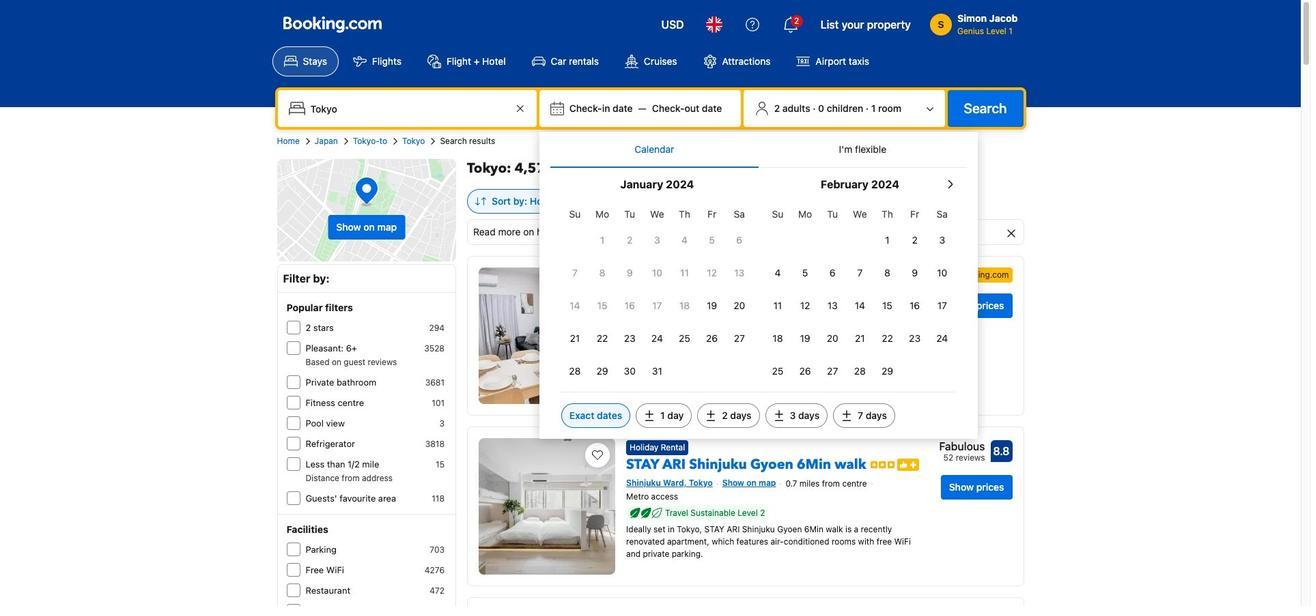 Task type: describe. For each thing, give the bounding box(es) containing it.
jw one image
[[479, 268, 615, 404]]

your account menu simon jacob genius level 1 element
[[930, 6, 1023, 38]]

2 January 2024 checkbox
[[616, 225, 644, 255]]

5 February 2024 checkbox
[[792, 258, 819, 288]]

8 February 2024 checkbox
[[874, 258, 901, 288]]

13 February 2024 checkbox
[[819, 291, 846, 321]]

21 February 2024 checkbox
[[846, 324, 874, 354]]

15 January 2024 checkbox
[[589, 291, 616, 321]]

29 February 2024 checkbox
[[874, 356, 901, 387]]

4 January 2024 checkbox
[[671, 225, 698, 255]]

16 January 2024 checkbox
[[616, 291, 644, 321]]

booking.com image
[[283, 16, 381, 33]]

11 February 2024 checkbox
[[764, 291, 792, 321]]

22 February 2024 checkbox
[[874, 324, 901, 354]]

scored 8.8 element
[[991, 440, 1012, 462]]

3 February 2024 checkbox
[[929, 225, 956, 255]]

27 February 2024 checkbox
[[819, 356, 846, 387]]

15 February 2024 checkbox
[[874, 291, 901, 321]]

Where are you going? field
[[305, 96, 512, 121]]

20 February 2024 checkbox
[[819, 324, 846, 354]]

1 grid from the left
[[561, 201, 753, 387]]

17 January 2024 checkbox
[[644, 291, 671, 321]]

8 January 2024 checkbox
[[589, 258, 616, 288]]

27 January 2024 checkbox
[[726, 324, 753, 354]]

14 January 2024 checkbox
[[561, 291, 589, 321]]

26 January 2024 checkbox
[[698, 324, 726, 354]]

9 February 2024 checkbox
[[901, 258, 929, 288]]

7 January 2024 checkbox
[[561, 258, 589, 288]]

25 January 2024 checkbox
[[671, 324, 698, 354]]

16 February 2024 checkbox
[[901, 291, 929, 321]]

7 February 2024 checkbox
[[846, 258, 874, 288]]

2 grid from the left
[[764, 201, 956, 387]]

28 January 2024 checkbox
[[561, 356, 589, 387]]



Task type: locate. For each thing, give the bounding box(es) containing it.
11 January 2024 checkbox
[[671, 258, 698, 288]]

26 February 2024 checkbox
[[792, 356, 819, 387]]

24 January 2024 checkbox
[[644, 324, 671, 354]]

fabulous element
[[939, 438, 985, 455]]

19 January 2024 checkbox
[[698, 291, 726, 321]]

23 January 2024 checkbox
[[616, 324, 644, 354]]

2 February 2024 checkbox
[[901, 225, 929, 255]]

28 February 2024 checkbox
[[846, 356, 874, 387]]

10 January 2024 checkbox
[[644, 258, 671, 288]]

17 February 2024 checkbox
[[929, 291, 956, 321]]

31 January 2024 checkbox
[[644, 356, 671, 387]]

1 January 2024 checkbox
[[589, 225, 616, 255]]

0 horizontal spatial grid
[[561, 201, 753, 387]]

this property is part of our preferred plus programme. it is committed to providing outstanding service and excellent value. it will pay us a higher commission if you make a booking. image
[[898, 459, 919, 471], [898, 459, 919, 471]]

20 January 2024 checkbox
[[726, 291, 753, 321]]

29 January 2024 checkbox
[[589, 356, 616, 387]]

6 January 2024 checkbox
[[726, 225, 753, 255]]

24 February 2024 checkbox
[[929, 324, 956, 354]]

9 January 2024 checkbox
[[616, 258, 644, 288]]

tab list
[[550, 132, 967, 169]]

14 February 2024 checkbox
[[846, 291, 874, 321]]

5 January 2024 checkbox
[[698, 225, 726, 255]]

25 February 2024 checkbox
[[764, 356, 792, 387]]

21 January 2024 checkbox
[[561, 324, 589, 354]]

13 January 2024 checkbox
[[726, 258, 753, 288]]

grid
[[561, 201, 753, 387], [764, 201, 956, 387]]

18 January 2024 checkbox
[[671, 291, 698, 321]]

stay ari shinjuku gyoen 6min walk image
[[479, 438, 615, 575]]

18 February 2024 checkbox
[[764, 324, 792, 354]]

30 January 2024 checkbox
[[616, 356, 644, 387]]

23 February 2024 checkbox
[[901, 324, 929, 354]]

22 January 2024 checkbox
[[589, 324, 616, 354]]

4 February 2024 checkbox
[[764, 258, 792, 288]]

1 February 2024 checkbox
[[874, 225, 901, 255]]

12 February 2024 checkbox
[[792, 291, 819, 321]]

12 January 2024 checkbox
[[698, 258, 726, 288]]

6 February 2024 checkbox
[[819, 258, 846, 288]]

10 February 2024 checkbox
[[929, 258, 956, 288]]

19 February 2024 checkbox
[[792, 324, 819, 354]]

1 horizontal spatial grid
[[764, 201, 956, 387]]

search results updated. tokyo: 4,571 properties found. element
[[467, 159, 1024, 178]]

3 January 2024 checkbox
[[644, 225, 671, 255]]



Task type: vqa. For each thing, say whether or not it's contained in the screenshot.
topmost book
no



